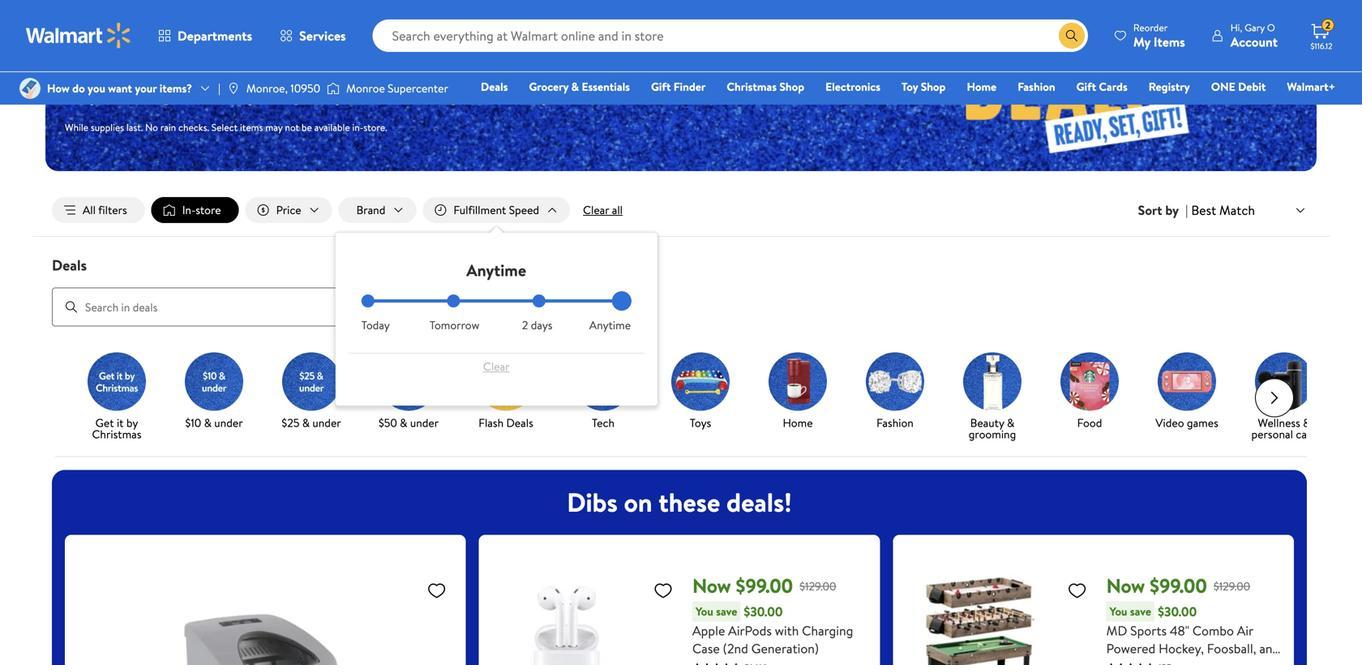 Task type: locate. For each thing, give the bounding box(es) containing it.
0 vertical spatial |
[[218, 80, 221, 96]]

next slide for chipmodulewithimages list image
[[1256, 379, 1295, 417]]

deals inside search field
[[52, 255, 87, 276]]

anytime down the anytime radio
[[590, 317, 631, 333]]

fulfillment speed button
[[423, 197, 570, 223]]

& inside grocery & essentials link
[[572, 79, 579, 95]]

clear down how fast do you want your order? option group
[[483, 359, 510, 374]]

anytime up how fast do you want your order? option group
[[467, 259, 527, 282]]

1 vertical spatial deals
[[52, 255, 87, 276]]

christmas
[[727, 79, 777, 95], [92, 426, 142, 442]]

home right toy shop link
[[967, 79, 997, 95]]

& for $50
[[400, 415, 408, 431]]

christmas down get gifts in time for christmas. "image"
[[92, 426, 142, 442]]

you
[[696, 604, 714, 619], [1110, 604, 1128, 619]]

registry link
[[1142, 78, 1198, 95]]

1 horizontal spatial now $99.00 $129.00
[[1107, 572, 1251, 600]]

under for $25 & under
[[313, 415, 341, 431]]

best match button
[[1189, 199, 1311, 221]]

none range field inside sort and filter section element
[[362, 299, 632, 303]]

under right $10
[[214, 415, 243, 431]]

1 horizontal spatial by
[[1166, 201, 1180, 219]]

fashion down 'fashion' image
[[877, 415, 914, 431]]

2 vertical spatial deals
[[507, 415, 534, 431]]

$99.00 up you save $30.00 apple airpods with charging case (2nd generation)
[[736, 572, 794, 600]]

1 horizontal spatial christmas
[[727, 79, 777, 95]]

$25 & under link
[[269, 353, 354, 432]]

fashion link
[[1011, 78, 1063, 95], [853, 353, 938, 432]]

be
[[302, 120, 312, 134]]

2 $129.00 from the left
[[1214, 578, 1251, 594]]

0 vertical spatial 2
[[1326, 18, 1331, 32]]

0 horizontal spatial you
[[696, 604, 714, 619]]

save inside you save $30.00 apple airpods with charging case (2nd generation)
[[717, 604, 738, 619]]

on up checks.
[[185, 80, 206, 107]]

None radio
[[533, 295, 546, 308]]

1 vertical spatial christmas
[[92, 426, 142, 442]]

& right $10
[[204, 415, 212, 431]]

0 horizontal spatial $99.00
[[736, 572, 794, 600]]

1 horizontal spatial clear
[[583, 202, 610, 218]]

0 horizontal spatial now
[[693, 572, 732, 600]]

Deals search field
[[32, 255, 1330, 327]]

$129.00 up charging
[[800, 578, 837, 594]]

deals inside flash deals link
[[507, 415, 534, 431]]

air
[[1238, 622, 1254, 640]]

2 gift from the left
[[1077, 79, 1097, 95]]

1 vertical spatial anytime
[[590, 317, 631, 333]]

1 vertical spatial clear
[[483, 359, 510, 374]]

deals up search icon
[[52, 255, 87, 276]]

reorder
[[1134, 21, 1168, 34]]

save inside you save $30.00 md sports 48" combo air powered hockey, foosball, and billiard game table
[[1131, 604, 1152, 619]]

1 $30.00 from the left
[[744, 603, 783, 621]]

1 horizontal spatial you
[[1110, 604, 1128, 619]]

fashion image
[[866, 353, 925, 411]]

& right beauty
[[1008, 415, 1015, 431]]

how
[[47, 80, 70, 96]]

0 horizontal spatial  image
[[227, 82, 240, 95]]

shop food image
[[1061, 353, 1120, 411]]

fulfillment speed
[[454, 202, 540, 218]]

you save $30.00 md sports 48" combo air powered hockey, foosball, and billiard game table
[[1107, 603, 1280, 665]]

$99.00 up 48" at the right
[[1151, 572, 1208, 600]]

& inside "$25 & under" link
[[302, 415, 310, 431]]

& right the "wellness"
[[1304, 415, 1311, 431]]

2 left the days at the left
[[522, 317, 528, 333]]

& right $25
[[302, 415, 310, 431]]

& right $50
[[400, 415, 408, 431]]

1 now from the left
[[693, 572, 732, 600]]

add to favorites list, md sports 48" combo air powered hockey, foosball, and billiard game table image
[[1068, 581, 1088, 601]]

clear for clear
[[483, 359, 510, 374]]

match
[[1220, 201, 1256, 219]]

$10 & under link
[[172, 353, 256, 432]]

0 horizontal spatial anytime
[[467, 259, 527, 282]]

you up md
[[1110, 604, 1128, 619]]

1 horizontal spatial home link
[[960, 78, 1005, 95]]

you up apple
[[696, 604, 714, 619]]

1 horizontal spatial home
[[967, 79, 997, 95]]

best match
[[1192, 201, 1256, 219]]

| up select at the left
[[218, 80, 221, 96]]

0 horizontal spatial shop
[[780, 79, 805, 95]]

1 horizontal spatial shop
[[921, 79, 946, 95]]

0 vertical spatial fashion link
[[1011, 78, 1063, 95]]

1 save from the left
[[717, 604, 738, 619]]

save up sports
[[1131, 604, 1152, 619]]

clear left all at the left top
[[583, 202, 610, 218]]

clear inside clear button
[[483, 359, 510, 374]]

1 gift from the left
[[651, 79, 671, 95]]

by
[[1166, 201, 1180, 219], [126, 415, 138, 431]]

walmart black friday deals for days image
[[854, 0, 1318, 171], [65, 20, 363, 60]]

1 you from the left
[[696, 604, 714, 619]]

0 vertical spatial home
[[967, 79, 997, 95]]

0 horizontal spatial $30.00
[[744, 603, 783, 621]]

you inside you save $30.00 md sports 48" combo air powered hockey, foosball, and billiard game table
[[1110, 604, 1128, 619]]

shop for christmas shop
[[780, 79, 805, 95]]

christmas down walmart site-wide search field
[[727, 79, 777, 95]]

now $99.00 $129.00
[[693, 572, 837, 600], [1107, 572, 1251, 600]]

under for $50 & under
[[410, 415, 439, 431]]

$99.00
[[736, 572, 794, 600], [1151, 572, 1208, 600]]

store.
[[364, 120, 387, 134]]

1 shop from the left
[[780, 79, 805, 95]]

all
[[612, 202, 623, 218]]

now up md
[[1107, 572, 1146, 600]]

0 horizontal spatial 2
[[522, 317, 528, 333]]

$10 & under
[[185, 415, 243, 431]]

| left best
[[1186, 201, 1189, 219]]

1 vertical spatial on
[[624, 484, 653, 521]]

2 for 2
[[1326, 18, 1331, 32]]

fashion left gift cards
[[1018, 79, 1056, 95]]

0 horizontal spatial home
[[783, 415, 813, 431]]

deals right flash
[[507, 415, 534, 431]]

0 horizontal spatial home link
[[756, 353, 840, 432]]

way.
[[518, 80, 555, 107]]

None range field
[[362, 299, 632, 303]]

$30.00 for airpods
[[744, 603, 783, 621]]

price button
[[245, 197, 332, 223]]

toys
[[690, 415, 712, 431]]

asked
[[349, 80, 397, 107]]

apple
[[693, 622, 726, 640]]

beauty & grooming
[[969, 415, 1017, 442]]

all filters
[[83, 202, 127, 218]]

by right sort on the right top of the page
[[1166, 201, 1180, 219]]

& right "grocery"
[[572, 79, 579, 95]]

gift inside "link"
[[651, 79, 671, 95]]

 image
[[19, 78, 41, 99]]

my
[[1134, 33, 1151, 51]]

1 horizontal spatial save
[[1131, 604, 1152, 619]]

in-
[[353, 120, 364, 134]]

gift left finder
[[651, 79, 671, 95]]

flash deals image
[[477, 353, 535, 411]]

1 horizontal spatial fashion
[[1018, 79, 1056, 95]]

o
[[1268, 21, 1276, 34]]

0 vertical spatial fashion
[[1018, 79, 1056, 95]]

2 $99.00 from the left
[[1151, 572, 1208, 600]]

2 now from the left
[[1107, 572, 1146, 600]]

search icon image
[[1066, 29, 1079, 42]]

Walmart Site-Wide search field
[[373, 19, 1089, 52]]

by right the it on the bottom left
[[126, 415, 138, 431]]

monroe, 10950
[[246, 80, 321, 96]]

& inside '$10 & under' link
[[204, 415, 212, 431]]

shop toys. image
[[672, 353, 730, 411]]

now $99.00 $129.00 up 48" at the right
[[1107, 572, 1251, 600]]

monroe supercenter
[[347, 80, 449, 96]]

1 horizontal spatial now
[[1107, 572, 1146, 600]]

 image right 10950
[[327, 80, 340, 97]]

$50
[[379, 415, 397, 431]]

you inside you save $30.00 apple airpods with charging case (2nd generation)
[[696, 604, 714, 619]]

1 now $99.00 $129.00 from the left
[[693, 572, 837, 600]]

1 under from the left
[[214, 415, 243, 431]]

0 horizontal spatial now $99.00 $129.00
[[693, 572, 837, 600]]

shop wellness and self-care. image
[[1256, 353, 1314, 411]]

add to favorites list, frigidaire 26 lb retro bullet ice maker, silver, efic128 image
[[427, 581, 447, 601]]

for,
[[401, 80, 431, 107]]

0 horizontal spatial fashion link
[[853, 353, 938, 432]]

& for grocery
[[572, 79, 579, 95]]

case
[[693, 640, 720, 658]]

clear for clear all
[[583, 202, 610, 218]]

billiard
[[1107, 658, 1145, 665]]

1 horizontal spatial anytime
[[590, 317, 631, 333]]

0 horizontal spatial christmas
[[92, 426, 142, 442]]

this
[[482, 80, 514, 107]]

under
[[214, 415, 243, 431], [313, 415, 341, 431], [410, 415, 439, 431]]

2 up the '$116.12' at the top
[[1326, 18, 1331, 32]]

account
[[1231, 33, 1279, 51]]

gift for gift finder
[[651, 79, 671, 95]]

1 horizontal spatial gift
[[1077, 79, 1097, 95]]

save up apple
[[717, 604, 738, 619]]

while supplies last. no rain checks. select items may not be available in-store.
[[65, 120, 387, 134]]

2 now $99.00 $129.00 from the left
[[1107, 572, 1251, 600]]

price
[[276, 202, 302, 218]]

no
[[145, 120, 158, 134]]

get it by christmas link
[[75, 353, 159, 443]]

deals right right
[[481, 79, 508, 95]]

home down home image
[[783, 415, 813, 431]]

shop right toy
[[921, 79, 946, 95]]

1 horizontal spatial $129.00
[[1214, 578, 1251, 594]]

1 horizontal spatial $30.00
[[1159, 603, 1198, 621]]

under right $50
[[410, 415, 439, 431]]

0 vertical spatial deals
[[481, 79, 508, 95]]

food link
[[1048, 353, 1133, 432]]

shop video games. image
[[1158, 353, 1217, 411]]

add to favorites list, apple airpods with charging case (2nd generation) image
[[654, 581, 673, 601]]

 image for monroe, 10950
[[227, 82, 240, 95]]

$30.00 up airpods
[[744, 603, 783, 621]]

everything
[[211, 80, 302, 107]]

2 you from the left
[[1110, 604, 1128, 619]]

want
[[108, 80, 132, 96]]

care
[[1297, 426, 1318, 442]]

0 vertical spatial home link
[[960, 78, 1005, 95]]

48"
[[1171, 622, 1190, 640]]

shop left electronics
[[780, 79, 805, 95]]

1 $99.00 from the left
[[736, 572, 794, 600]]

items
[[1154, 33, 1186, 51]]

$30.00 up 48" at the right
[[1159, 603, 1198, 621]]

sort
[[1139, 201, 1163, 219]]

these
[[659, 484, 721, 521]]

one debit
[[1212, 79, 1267, 95]]

3 under from the left
[[410, 415, 439, 431]]

10950
[[291, 80, 321, 96]]

$30.00 inside you save $30.00 md sports 48" combo air powered hockey, foosball, and billiard game table
[[1159, 603, 1198, 621]]

flash
[[479, 415, 504, 431]]

0 horizontal spatial gift
[[651, 79, 671, 95]]

1 horizontal spatial  image
[[327, 80, 340, 97]]

now
[[693, 572, 732, 600], [1107, 572, 1146, 600]]

video games link
[[1146, 353, 1230, 432]]

0 horizontal spatial save
[[717, 604, 738, 619]]

now for apple
[[693, 572, 732, 600]]

$129.00 up air
[[1214, 578, 1251, 594]]

how do you want your items?
[[47, 80, 192, 96]]

2 save from the left
[[1131, 604, 1152, 619]]

0 vertical spatial by
[[1166, 201, 1180, 219]]

1 horizontal spatial 2
[[1326, 18, 1331, 32]]

2 under from the left
[[313, 415, 341, 431]]

1 vertical spatial |
[[1186, 201, 1189, 219]]

1 horizontal spatial walmart black friday deals for days image
[[854, 0, 1318, 171]]

0 horizontal spatial fashion
[[877, 415, 914, 431]]

they
[[307, 80, 344, 107]]

on right the dibs
[[624, 484, 653, 521]]

1 horizontal spatial fashion link
[[1011, 78, 1063, 95]]

shop ten dollars and under. image
[[185, 353, 243, 411]]

home
[[967, 79, 997, 95], [783, 415, 813, 431]]

1 $129.00 from the left
[[800, 578, 837, 594]]

clear inside clear all button
[[583, 202, 610, 218]]

gift
[[651, 79, 671, 95], [1077, 79, 1097, 95]]

& inside $50 & under link
[[400, 415, 408, 431]]

& inside beauty & grooming
[[1008, 415, 1015, 431]]

gift cards
[[1077, 79, 1128, 95]]

flash deals
[[479, 415, 534, 431]]

now up apple
[[693, 572, 732, 600]]

 image left monroe,
[[227, 82, 240, 95]]

2 shop from the left
[[921, 79, 946, 95]]

$30.00 inside you save $30.00 apple airpods with charging case (2nd generation)
[[744, 603, 783, 621]]

1 vertical spatial by
[[126, 415, 138, 431]]

save
[[717, 604, 738, 619], [1131, 604, 1152, 619]]

under right $25
[[313, 415, 341, 431]]

1 horizontal spatial under
[[313, 415, 341, 431]]

2 inside how fast do you want your order? option group
[[522, 317, 528, 333]]

0 vertical spatial on
[[185, 80, 206, 107]]

2 horizontal spatial under
[[410, 415, 439, 431]]

& inside the wellness & personal care
[[1304, 415, 1311, 431]]

save for airpods
[[717, 604, 738, 619]]

1 horizontal spatial |
[[1186, 201, 1189, 219]]

 image
[[327, 80, 340, 97], [227, 82, 240, 95]]

1 horizontal spatial $99.00
[[1151, 572, 1208, 600]]

hockey,
[[1159, 640, 1205, 658]]

departments button
[[144, 16, 266, 55]]

gift left cards
[[1077, 79, 1097, 95]]

0 horizontal spatial clear
[[483, 359, 510, 374]]

0 horizontal spatial by
[[126, 415, 138, 431]]

$30.00 for sports
[[1159, 603, 1198, 621]]

you save $30.00 apple airpods with charging case (2nd generation)
[[693, 603, 854, 658]]

& for $25
[[302, 415, 310, 431]]

Search in deals search field
[[52, 288, 542, 327]]

$99.00 for with
[[736, 572, 794, 600]]

available
[[314, 120, 350, 134]]

grocery
[[529, 79, 569, 95]]

2 $30.00 from the left
[[1159, 603, 1198, 621]]

0 vertical spatial clear
[[583, 202, 610, 218]]

save for sports
[[1131, 604, 1152, 619]]

now $99.00 $129.00 up you save $30.00 apple airpods with charging case (2nd generation)
[[693, 572, 837, 600]]

0 horizontal spatial under
[[214, 415, 243, 431]]

1 vertical spatial 2
[[522, 317, 528, 333]]

hi, gary o account
[[1231, 21, 1279, 51]]

get
[[95, 415, 114, 431]]

anytime inside how fast do you want your order? option group
[[590, 317, 631, 333]]

1 vertical spatial fashion link
[[853, 353, 938, 432]]

0 horizontal spatial on
[[185, 80, 206, 107]]

0 horizontal spatial $129.00
[[800, 578, 837, 594]]



Task type: vqa. For each thing, say whether or not it's contained in the screenshot.
supplies
yes



Task type: describe. For each thing, give the bounding box(es) containing it.
now $99.00 $129.00 for with
[[693, 572, 837, 600]]

all
[[83, 202, 96, 218]]

christmas shop link
[[720, 78, 812, 95]]

debit
[[1239, 79, 1267, 95]]

home image
[[769, 353, 827, 411]]

store
[[196, 202, 221, 218]]

how fast do you want your order? option group
[[362, 295, 632, 333]]

sports
[[1131, 622, 1167, 640]]

rain
[[160, 120, 176, 134]]

in-store
[[182, 202, 221, 218]]

essentials
[[582, 79, 630, 95]]

$50 & under link
[[367, 353, 451, 432]]

grocery & essentials link
[[522, 78, 638, 95]]

not
[[285, 120, 299, 134]]

walmart+ link
[[1280, 78, 1343, 95]]

shop tech. image
[[574, 353, 633, 411]]

food
[[1078, 415, 1103, 431]]

Today radio
[[362, 295, 375, 308]]

 image for monroe supercenter
[[327, 80, 340, 97]]

shop twenty-five dollars and under. image
[[282, 353, 341, 411]]

major savings on everything they asked for, right this way.
[[65, 80, 555, 107]]

video
[[1156, 415, 1185, 431]]

game
[[1148, 658, 1182, 665]]

monroe
[[347, 80, 385, 96]]

departments
[[178, 27, 252, 45]]

$99.00 for 48"
[[1151, 572, 1208, 600]]

you for apple
[[696, 604, 714, 619]]

shop for toy shop
[[921, 79, 946, 95]]

shop fifty dollars and under. image
[[380, 353, 438, 411]]

under for $10 & under
[[214, 415, 243, 431]]

deals inside deals link
[[481, 79, 508, 95]]

search image
[[65, 301, 78, 314]]

savings
[[119, 80, 180, 107]]

reorder my items
[[1134, 21, 1186, 51]]

Tomorrow radio
[[447, 295, 460, 308]]

clear all
[[583, 202, 623, 218]]

get gifts in time for christmas. image
[[88, 353, 146, 411]]

powered
[[1107, 640, 1156, 658]]

& for $10
[[204, 415, 212, 431]]

dibs on these deals!
[[567, 484, 792, 521]]

| inside sort and filter section element
[[1186, 201, 1189, 219]]

cards
[[1100, 79, 1128, 95]]

electronics
[[826, 79, 881, 95]]

gift cards link
[[1070, 78, 1136, 95]]

0 horizontal spatial walmart black friday deals for days image
[[65, 20, 363, 60]]

$10
[[185, 415, 201, 431]]

may
[[266, 120, 283, 134]]

walmart image
[[26, 23, 131, 49]]

0 vertical spatial christmas
[[727, 79, 777, 95]]

christmas shop
[[727, 79, 805, 95]]

with
[[775, 622, 799, 640]]

gift for gift cards
[[1077, 79, 1097, 95]]

(2nd
[[723, 640, 749, 658]]

by inside sort and filter section element
[[1166, 201, 1180, 219]]

shop beauty and grooming. image
[[964, 353, 1022, 411]]

your
[[135, 80, 157, 96]]

it
[[117, 415, 124, 431]]

now $99.00 $129.00 for 48"
[[1107, 572, 1251, 600]]

charging
[[802, 622, 854, 640]]

registry
[[1149, 79, 1191, 95]]

you
[[88, 80, 105, 96]]

Anytime radio
[[619, 295, 632, 308]]

hi,
[[1231, 21, 1243, 34]]

1 horizontal spatial on
[[624, 484, 653, 521]]

in-
[[182, 202, 196, 218]]

1 vertical spatial home link
[[756, 353, 840, 432]]

$25 & under
[[282, 415, 341, 431]]

all filters button
[[52, 197, 145, 223]]

1 vertical spatial fashion
[[877, 415, 914, 431]]

brand
[[357, 202, 386, 218]]

0 horizontal spatial |
[[218, 80, 221, 96]]

and
[[1260, 640, 1280, 658]]

Search search field
[[373, 19, 1089, 52]]

tech
[[592, 415, 615, 431]]

grooming
[[969, 426, 1017, 442]]

flash deals link
[[464, 353, 548, 432]]

select
[[212, 120, 238, 134]]

in-store button
[[151, 197, 239, 223]]

wellness
[[1259, 415, 1301, 431]]

$129.00 for combo
[[1214, 578, 1251, 594]]

combo
[[1193, 622, 1235, 640]]

gary
[[1245, 21, 1266, 34]]

best
[[1192, 201, 1217, 219]]

table
[[1184, 658, 1213, 665]]

monroe,
[[246, 80, 288, 96]]

clear all button
[[577, 197, 630, 223]]

brand button
[[339, 197, 416, 223]]

0 vertical spatial anytime
[[467, 259, 527, 282]]

checks.
[[178, 120, 209, 134]]

beauty
[[971, 415, 1005, 431]]

gift finder link
[[644, 78, 713, 95]]

electronics link
[[819, 78, 888, 95]]

sort and filter section element
[[32, 184, 1330, 406]]

& for beauty
[[1008, 415, 1015, 431]]

toy shop link
[[895, 78, 954, 95]]

gift finder
[[651, 79, 706, 95]]

toys link
[[659, 353, 743, 432]]

tomorrow
[[430, 317, 480, 333]]

supplies
[[91, 120, 124, 134]]

$129.00 for charging
[[800, 578, 837, 594]]

sort by |
[[1139, 201, 1189, 219]]

$116.12
[[1311, 41, 1333, 52]]

toy
[[902, 79, 919, 95]]

beauty & grooming link
[[951, 353, 1035, 443]]

now for md
[[1107, 572, 1146, 600]]

& for wellness
[[1304, 415, 1311, 431]]

none radio inside how fast do you want your order? option group
[[533, 295, 546, 308]]

today
[[362, 317, 390, 333]]

2 for 2 days
[[522, 317, 528, 333]]

items
[[240, 120, 263, 134]]

days
[[531, 317, 553, 333]]

walmart+
[[1288, 79, 1336, 95]]

one
[[1212, 79, 1236, 95]]

toy shop
[[902, 79, 946, 95]]

you for md
[[1110, 604, 1128, 619]]

items?
[[160, 80, 192, 96]]

1 vertical spatial home
[[783, 415, 813, 431]]

finder
[[674, 79, 706, 95]]

by inside get it by christmas
[[126, 415, 138, 431]]

last.
[[126, 120, 143, 134]]

services button
[[266, 16, 360, 55]]



